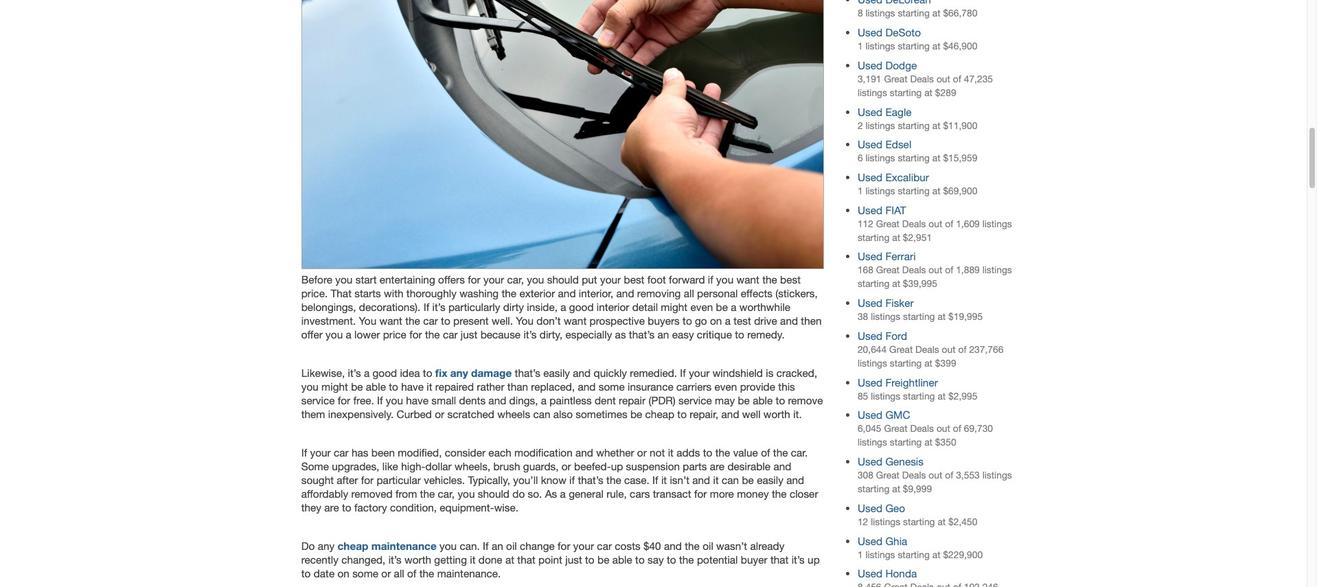 Task type: describe. For each thing, give the bounding box(es) containing it.
you up curbed
[[386, 394, 403, 407]]

237,766
[[969, 344, 1004, 355]]

drive
[[754, 314, 777, 327]]

at inside used excalibur 1 listings starting at $69,900
[[932, 185, 941, 196]]

listings inside used desoto 1 listings starting at $46,900
[[866, 41, 895, 52]]

equipment-
[[440, 501, 494, 514]]

0 horizontal spatial cheap
[[338, 540, 368, 552]]

listings inside the 308 great deals out of 3,553 listings starting at
[[983, 470, 1012, 481]]

don't
[[537, 314, 561, 327]]

starting inside 20,644 great deals out of 237,766 listings starting at
[[890, 358, 922, 369]]

wheels,
[[455, 460, 491, 473]]

to down likewise, it's a good idea to fix any damage
[[389, 380, 398, 393]]

likewise, it's a good idea to fix any damage
[[301, 367, 512, 379]]

should inside before you start entertaining offers for your car, you should put your best foot forward if you want the best price. that starts with thoroughly washing the exterior and interior, and removing all personal effects (stickers, belongings, decorations). if it's particularly dirty inside, a good interior detail might even be a worthwhile investment. you want the car to present well. you don't want prospective buyers to go on a test drive and then offer you a lower price for the car just because it's dirty, especially as that's an easy critique to remedy.
[[547, 273, 579, 285]]

car down present at the bottom left
[[443, 328, 458, 340]]

you up that
[[335, 273, 353, 285]]

you inside you can. if an oil change for your car costs $40 and the oil wasn't already recently changed, it's worth getting it done at that point just to be able to say to the potential buyer that it's up to date on some or all of the maintenance.
[[440, 540, 457, 552]]

1 for used ghia
[[858, 549, 863, 560]]

used dodge link
[[858, 59, 917, 71]]

to up the parts
[[703, 446, 712, 459]]

0 vertical spatial are
[[710, 460, 725, 473]]

value
[[733, 446, 758, 459]]

an inside you can. if an oil change for your car costs $40 and the oil wasn't already recently changed, it's worth getting it done at that point just to be able to say to the potential buyer that it's up to date on some or all of the maintenance.
[[492, 540, 503, 552]]

put
[[582, 273, 597, 285]]

used ford link
[[858, 330, 907, 342]]

of for used genesis
[[945, 470, 953, 481]]

8
[[858, 8, 863, 19]]

and down the parts
[[692, 474, 710, 486]]

1 vertical spatial have
[[406, 394, 429, 407]]

if inside before you start entertaining offers for your car, you should put your best foot forward if you want the best price. that starts with thoroughly washing the exterior and interior, and removing all personal effects (stickers, belongings, decorations). if it's particularly dirty inside, a good interior detail might even be a worthwhile investment. you want the car to present well. you don't want prospective buyers to go on a test drive and then offer you a lower price for the car just because it's dirty, especially as that's an easy critique to remedy.
[[708, 273, 713, 285]]

just inside you can. if an oil change for your car costs $40 and the oil wasn't already recently changed, it's worth getting it done at that point just to be able to say to the potential buyer that it's up to date on some or all of the maintenance.
[[565, 554, 582, 566]]

it left isn't
[[661, 474, 667, 486]]

beefed-
[[574, 460, 611, 473]]

the right the price
[[425, 328, 440, 340]]

at inside used eagle 2 listings starting at $11,900
[[932, 120, 941, 131]]

a left test
[[725, 314, 731, 327]]

on inside before you start entertaining offers for your car, you should put your best foot forward if you want the best price. that starts with thoroughly washing the exterior and interior, and removing all personal effects (stickers, belongings, decorations). if it's particularly dirty inside, a good interior detail might even be a worthwhile investment. you want the car to present well. you don't want prospective buyers to go on a test drive and then offer you a lower price for the car just because it's dirty, especially as that's an easy critique to remedy.
[[710, 314, 722, 327]]

if inside before you start entertaining offers for your car, you should put your best foot forward if you want the best price. that starts with thoroughly washing the exterior and interior, and removing all personal effects (stickers, belongings, decorations). if it's particularly dirty inside, a good interior detail might even be a worthwhile investment. you want the car to present well. you don't want prospective buyers to go on a test drive and then offer you a lower price for the car just because it's dirty, especially as that's an easy critique to remedy.
[[424, 301, 429, 313]]

removing
[[637, 287, 681, 299]]

and left interior,
[[558, 287, 576, 299]]

damage
[[471, 367, 512, 379]]

starting inside 'used freightliner 85 listings starting at $2,995'
[[903, 391, 935, 402]]

$229,900
[[943, 549, 983, 560]]

edsel
[[886, 138, 912, 151]]

listings inside "168 great deals out of 1,889 listings starting at"
[[983, 265, 1012, 276]]

transact
[[653, 488, 691, 500]]

0 vertical spatial have
[[401, 380, 424, 393]]

listings inside 3,191 great deals out of 47,235 listings starting at
[[858, 87, 887, 98]]

if your car has been modified, consider each modification and whether or not it adds to the value of the car. some upgrades, like high-dollar wheels, brush guards, or beefed-up suspension parts are desirable and sought after for particular vehicles. typically, you'll know if that's the case. if it isn't and it can be easily and affordably removed from the car, you should do so. as a general rule, cars transact for more money the closer they are to factory condition, equipment-wise.
[[301, 446, 818, 514]]

used edsel 6 listings starting at $15,959
[[858, 138, 978, 164]]

out for ford
[[942, 344, 956, 355]]

eagle
[[886, 105, 912, 118]]

may
[[715, 394, 735, 407]]

even inside before you start entertaining offers for your car, you should put your best foot forward if you want the best price. that starts with thoroughly washing the exterior and interior, and removing all personal effects (stickers, belongings, decorations). if it's particularly dirty inside, a good interior detail might even be a worthwhile investment. you want the car to present well. you don't want prospective buyers to go on a test drive and then offer you a lower price for the car just because it's dirty, especially as that's an easy critique to remedy.
[[690, 301, 713, 313]]

$15,959
[[943, 153, 978, 164]]

remedy.
[[747, 328, 785, 340]]

small
[[432, 394, 456, 407]]

might inside before you start entertaining offers for your car, you should put your best foot forward if you want the best price. that starts with thoroughly washing the exterior and interior, and removing all personal effects (stickers, belongings, decorations). if it's particularly dirty inside, a good interior detail might even be a worthwhile investment. you want the car to present well. you don't want prospective buyers to go on a test drive and then offer you a lower price for the car just because it's dirty, especially as that's an easy critique to remedy.
[[661, 301, 688, 313]]

if up 'carriers'
[[680, 367, 686, 379]]

remove
[[788, 394, 823, 407]]

cheap inside that's easily and quickly remedied. if your windshield is cracked, you might be able to have it repaired rather than replaced, and some insurance carriers even provide this service for free. if you have small dents and dings, a paintless dent repair (pdr) service may be able to remove them inexpensively. curbed or scratched wheels can also sometimes be cheap to repair, and well worth it.
[[645, 408, 674, 420]]

listings inside 'used freightliner 85 listings starting at $2,995'
[[871, 391, 901, 402]]

and left quickly at bottom
[[573, 367, 591, 379]]

3,191 great deals out of 47,235 listings starting at
[[858, 73, 993, 98]]

brush
[[493, 460, 520, 473]]

date
[[314, 568, 335, 580]]

1 oil from the left
[[506, 540, 517, 552]]

it inside that's easily and quickly remedied. if your windshield is cracked, you might be able to have it repaired rather than replaced, and some insurance carriers even provide this service for free. if you have small dents and dings, a paintless dent repair (pdr) service may be able to remove them inexpensively. curbed or scratched wheels can also sometimes be cheap to repair, and well worth it.
[[427, 380, 432, 393]]

2 you from the left
[[516, 314, 534, 327]]

especially
[[566, 328, 612, 340]]

to left the date
[[301, 568, 311, 580]]

2 oil from the left
[[703, 540, 713, 552]]

it's right buyer
[[792, 554, 805, 566]]

1 horizontal spatial any
[[450, 367, 468, 379]]

typically,
[[468, 474, 510, 486]]

out for ferrari
[[929, 265, 943, 276]]

car down thoroughly
[[423, 314, 438, 327]]

listings inside used geo 12 listings starting at $2,450
[[871, 516, 901, 527]]

fisker
[[886, 297, 914, 309]]

starting inside used desoto 1 listings starting at $46,900
[[898, 41, 930, 52]]

6,045
[[858, 423, 882, 434]]

308
[[858, 470, 874, 481]]

not
[[650, 446, 665, 459]]

can.
[[460, 540, 480, 552]]

well
[[742, 408, 761, 420]]

as
[[545, 488, 557, 500]]

used ford
[[858, 330, 907, 342]]

1 for used excalibur
[[858, 185, 863, 196]]

the up dirty
[[502, 287, 517, 299]]

deals for used ferrari
[[902, 265, 926, 276]]

do
[[513, 488, 525, 500]]

maintenance.
[[437, 568, 501, 580]]

idea
[[400, 367, 420, 379]]

removed
[[351, 488, 393, 500]]

for inside you can. if an oil change for your car costs $40 and the oil wasn't already recently changed, it's worth getting it done at that point just to be able to say to the potential buyer that it's up to date on some or all of the maintenance.
[[558, 540, 570, 552]]

rule,
[[607, 488, 627, 500]]

just inside before you start entertaining offers for your car, you should put your best foot forward if you want the best price. that starts with thoroughly washing the exterior and interior, and removing all personal effects (stickers, belongings, decorations). if it's particularly dirty inside, a good interior detail might even be a worthwhile investment. you want the car to present well. you don't want prospective buyers to go on a test drive and then offer you a lower price for the car just because it's dirty, especially as that's an easy critique to remedy.
[[461, 328, 478, 340]]

listings inside used ghia 1 listings starting at $229,900
[[866, 549, 895, 560]]

even inside that's easily and quickly remedied. if your windshield is cracked, you might be able to have it repaired rather than replaced, and some insurance carriers even provide this service for free. if you have small dents and dings, a paintless dent repair (pdr) service may be able to remove them inexpensively. curbed or scratched wheels can also sometimes be cheap to repair, and well worth it.
[[715, 380, 737, 393]]

a up test
[[731, 301, 737, 313]]

changed,
[[341, 554, 386, 566]]

12
[[858, 516, 868, 527]]

as
[[615, 328, 626, 340]]

potential
[[697, 554, 738, 566]]

the left closer at the bottom of page
[[772, 488, 787, 500]]

and down rather
[[489, 394, 506, 407]]

used for used ghia 1 listings starting at $229,900
[[858, 535, 883, 547]]

it inside you can. if an oil change for your car costs $40 and the oil wasn't already recently changed, it's worth getting it done at that point just to be able to say to the potential buyer that it's up to date on some or all of the maintenance.
[[470, 554, 476, 566]]

curbed
[[397, 408, 432, 420]]

used for used genesis
[[858, 455, 883, 468]]

308 great deals out of 3,553 listings starting at
[[858, 470, 1012, 495]]

for left more
[[694, 488, 707, 500]]

listings inside used eagle 2 listings starting at $11,900
[[866, 120, 895, 131]]

1 best from the left
[[624, 273, 645, 285]]

a left lower
[[346, 328, 351, 340]]

condition,
[[390, 501, 437, 514]]

some
[[301, 460, 329, 473]]

of inside if your car has been modified, consider each modification and whether or not it adds to the value of the car. some upgrades, like high-dollar wheels, brush guards, or beefed-up suspension parts are desirable and sought after for particular vehicles. typically, you'll know if that's the case. if it isn't and it can be easily and affordably removed from the car, you should do so. as a general rule, cars transact for more money the closer they are to factory condition, equipment-wise.
[[761, 446, 770, 459]]

starting up desoto
[[898, 8, 930, 19]]

starting inside 6,045 great deals out of 69,730 listings starting at
[[890, 437, 922, 448]]

great for genesis
[[876, 470, 900, 481]]

0 horizontal spatial are
[[324, 501, 339, 514]]

you up exterior
[[527, 273, 544, 285]]

to down test
[[735, 328, 744, 340]]

if inside if your car has been modified, consider each modification and whether or not it adds to the value of the car. some upgrades, like high-dollar wheels, brush guards, or beefed-up suspension parts are desirable and sought after for particular vehicles. typically, you'll know if that's the case. if it isn't and it can be easily and affordably removed from the car, you should do so. as a general rule, cars transact for more money the closer they are to factory condition, equipment-wise.
[[569, 474, 575, 486]]

modified,
[[398, 446, 442, 459]]

able inside you can. if an oil change for your car costs $40 and the oil wasn't already recently changed, it's worth getting it done at that point just to be able to say to the potential buyer that it's up to date on some or all of the maintenance.
[[612, 554, 632, 566]]

at inside 3,191 great deals out of 47,235 listings starting at
[[924, 87, 933, 98]]

for right the price
[[409, 328, 422, 340]]

you down the likewise,
[[301, 380, 319, 393]]

1,889
[[956, 265, 980, 276]]

up inside if your car has been modified, consider each modification and whether or not it adds to the value of the car. some upgrades, like high-dollar wheels, brush guards, or beefed-up suspension parts are desirable and sought after for particular vehicles. typically, you'll know if that's the case. if it isn't and it can be easily and affordably removed from the car, you should do so. as a general rule, cars transact for more money the closer they are to factory condition, equipment-wise.
[[611, 460, 623, 473]]

starting inside used geo 12 listings starting at $2,450
[[903, 516, 935, 527]]

great for dodge
[[884, 73, 908, 84]]

2 that from the left
[[770, 554, 789, 566]]

dirty
[[503, 301, 524, 313]]

used excalibur link
[[858, 171, 929, 183]]

used for used honda
[[858, 567, 883, 580]]

they
[[301, 501, 321, 514]]

wasn't
[[716, 540, 747, 552]]

to left say
[[635, 554, 645, 566]]

$9,999
[[903, 484, 932, 495]]

the left the car.
[[773, 446, 788, 459]]

upgrades,
[[332, 460, 379, 473]]

on inside you can. if an oil change for your car costs $40 and the oil wasn't already recently changed, it's worth getting it done at that point just to be able to say to the potential buyer that it's up to date on some or all of the maintenance.
[[338, 568, 349, 580]]

for inside that's easily and quickly remedied. if your windshield is cracked, you might be able to have it repaired rather than replaced, and some insurance carriers even provide this service for free. if you have small dents and dings, a paintless dent repair (pdr) service may be able to remove them inexpensively. curbed or scratched wheels can also sometimes be cheap to repair, and well worth it.
[[338, 394, 350, 407]]

and down the car.
[[774, 460, 791, 473]]

the down the getting
[[419, 568, 434, 580]]

to left fix
[[423, 367, 432, 379]]

done
[[479, 554, 502, 566]]

used eagle 2 listings starting at $11,900
[[858, 105, 978, 131]]

it right not
[[668, 446, 674, 459]]

and up paintless
[[578, 380, 596, 393]]

used honda link
[[858, 567, 917, 580]]

used for used edsel 6 listings starting at $15,959
[[858, 138, 883, 151]]

at inside you can. if an oil change for your car costs $40 and the oil wasn't already recently changed, it's worth getting it done at that point just to be able to say to the potential buyer that it's up to date on some or all of the maintenance.
[[505, 554, 514, 566]]

if up some
[[301, 446, 307, 459]]

used edsel link
[[858, 138, 912, 151]]

to left present at the bottom left
[[441, 314, 450, 327]]

point
[[539, 554, 562, 566]]

paintless
[[550, 394, 592, 407]]

your up interior,
[[600, 273, 621, 285]]

1 horizontal spatial want
[[564, 314, 587, 327]]

replacing windshield wipers image
[[301, 0, 824, 269]]

costs
[[615, 540, 641, 552]]

and up the 'beefed-'
[[576, 446, 593, 459]]

to left factory
[[342, 501, 351, 514]]

you up personal
[[716, 273, 734, 285]]

maintenance
[[371, 540, 437, 552]]

$2,951
[[903, 232, 932, 243]]

2 service from the left
[[679, 394, 712, 407]]

a up don't
[[561, 301, 566, 313]]

at inside 112 great deals out of 1,609 listings starting at
[[892, 232, 900, 243]]

starting inside used ghia 1 listings starting at $229,900
[[898, 549, 930, 560]]

great for gmc
[[884, 423, 908, 434]]

and up interior
[[616, 287, 634, 299]]

starting inside used excalibur 1 listings starting at $69,900
[[898, 185, 930, 196]]

used for used gmc
[[858, 409, 883, 421]]

listings inside the used fisker 38 listings starting at $19,995
[[871, 311, 901, 322]]

to right say
[[667, 554, 676, 566]]

starting inside "168 great deals out of 1,889 listings starting at"
[[858, 278, 890, 289]]

that
[[331, 287, 352, 299]]

inside,
[[527, 301, 558, 313]]

you down investment.
[[326, 328, 343, 340]]

to down this
[[776, 394, 785, 407]]

at inside 6,045 great deals out of 69,730 listings starting at
[[924, 437, 933, 448]]

fiat
[[886, 204, 906, 216]]

be inside you can. if an oil change for your car costs $40 and the oil wasn't already recently changed, it's worth getting it done at that point just to be able to say to the potential buyer that it's up to date on some or all of the maintenance.
[[597, 554, 609, 566]]

the up the price
[[405, 314, 420, 327]]

starting inside 112 great deals out of 1,609 listings starting at
[[858, 232, 890, 243]]

at inside the 308 great deals out of 3,553 listings starting at
[[892, 484, 900, 495]]

your up washing
[[483, 273, 504, 285]]

that's inside that's easily and quickly remedied. if your windshield is cracked, you might be able to have it repaired rather than replaced, and some insurance carriers even provide this service for free. if you have small dents and dings, a paintless dent repair (pdr) service may be able to remove them inexpensively. curbed or scratched wheels can also sometimes be cheap to repair, and well worth it.
[[515, 367, 540, 379]]

the up effects
[[762, 273, 777, 285]]

dings,
[[509, 394, 538, 407]]

the left value
[[715, 446, 730, 459]]

for up washing
[[468, 273, 481, 285]]

easily inside that's easily and quickly remedied. if your windshield is cracked, you might be able to have it repaired rather than replaced, and some insurance carriers even provide this service for free. if you have small dents and dings, a paintless dent repair (pdr) service may be able to remove them inexpensively. curbed or scratched wheels can also sometimes be cheap to repair, and well worth it.
[[543, 367, 570, 379]]

at left the $66,780
[[932, 8, 941, 19]]

desirable
[[728, 460, 771, 473]]

great for fiat
[[876, 218, 900, 229]]

all inside before you start entertaining offers for your car, you should put your best foot forward if you want the best price. that starts with thoroughly washing the exterior and interior, and removing all personal effects (stickers, belongings, decorations). if it's particularly dirty inside, a good interior detail might even be a worthwhile investment. you want the car to present well. you don't want prospective buyers to go on a test drive and then offer you a lower price for the car just because it's dirty, especially as that's an easy critique to remedy.
[[684, 287, 694, 299]]

consider
[[445, 446, 486, 459]]

the up rule,
[[606, 474, 621, 486]]

out for fiat
[[929, 218, 943, 229]]

1 that from the left
[[517, 554, 536, 566]]

general
[[569, 488, 604, 500]]

to left repair,
[[677, 408, 687, 420]]

0 horizontal spatial able
[[366, 380, 386, 393]]

present
[[453, 314, 489, 327]]

excalibur
[[886, 171, 929, 183]]

it's down the cheap maintenance link
[[388, 554, 402, 566]]

at inside used geo 12 listings starting at $2,450
[[938, 516, 946, 527]]

used for used ferrari
[[858, 250, 883, 263]]

it up more
[[713, 474, 719, 486]]

it's down thoroughly
[[432, 301, 445, 313]]

used desoto link
[[858, 26, 921, 39]]

that's inside if your car has been modified, consider each modification and whether or not it adds to the value of the car. some upgrades, like high-dollar wheels, brush guards, or beefed-up suspension parts are desirable and sought after for particular vehicles. typically, you'll know if that's the case. if it isn't and it can be easily and affordably removed from the car, you should do so. as a general rule, cars transact for more money the closer they are to factory condition, equipment-wise.
[[578, 474, 604, 486]]

1 you from the left
[[359, 314, 377, 327]]

with
[[384, 287, 404, 299]]

168
[[858, 265, 874, 276]]

belongings,
[[301, 301, 356, 313]]

out for gmc
[[937, 423, 950, 434]]

starting inside used eagle 2 listings starting at $11,900
[[898, 120, 930, 131]]

change
[[520, 540, 555, 552]]

the up condition,
[[420, 488, 435, 500]]

starting inside 3,191 great deals out of 47,235 listings starting at
[[890, 87, 922, 98]]

wheels
[[497, 408, 530, 420]]

some inside that's easily and quickly remedied. if your windshield is cracked, you might be able to have it repaired rather than replaced, and some insurance carriers even provide this service for free. if you have small dents and dings, a paintless dent repair (pdr) service may be able to remove them inexpensively. curbed or scratched wheels can also sometimes be cheap to repair, and well worth it.
[[599, 380, 625, 393]]

up inside you can. if an oil change for your car costs $40 and the oil wasn't already recently changed, it's worth getting it done at that point just to be able to say to the potential buyer that it's up to date on some or all of the maintenance.
[[808, 554, 820, 566]]

lower
[[354, 328, 380, 340]]



Task type: vqa. For each thing, say whether or not it's contained in the screenshot.
Used FIAT
yes



Task type: locate. For each thing, give the bounding box(es) containing it.
the left the potential
[[679, 554, 694, 566]]

used up 6,045
[[858, 409, 883, 421]]

decorations).
[[359, 301, 421, 313]]

at inside used ghia 1 listings starting at $229,900
[[932, 549, 941, 560]]

deals inside 6,045 great deals out of 69,730 listings starting at
[[910, 423, 934, 434]]

1 vertical spatial cheap
[[338, 540, 368, 552]]

0 horizontal spatial up
[[611, 460, 623, 473]]

want down decorations).
[[379, 314, 402, 327]]

of inside you can. if an oil change for your car costs $40 and the oil wasn't already recently changed, it's worth getting it done at that point just to be able to say to the potential buyer that it's up to date on some or all of the maintenance.
[[407, 568, 416, 580]]

any
[[450, 367, 468, 379], [318, 540, 335, 552]]

0 horizontal spatial some
[[352, 568, 378, 580]]

offer
[[301, 328, 323, 340]]

be inside before you start entertaining offers for your car, you should put your best foot forward if you want the best price. that starts with thoroughly washing the exterior and interior, and removing all personal effects (stickers, belongings, decorations). if it's particularly dirty inside, a good interior detail might even be a worthwhile investment. you want the car to present well. you don't want prospective buyers to go on a test drive and then offer you a lower price for the car just because it's dirty, especially as that's an easy critique to remedy.
[[716, 301, 728, 313]]

listings down used ghia link
[[866, 549, 895, 560]]

1 vertical spatial worth
[[405, 554, 431, 566]]

of for used ferrari
[[945, 265, 953, 276]]

1 service from the left
[[301, 394, 335, 407]]

used excalibur 1 listings starting at $69,900
[[858, 171, 978, 196]]

of inside 112 great deals out of 1,609 listings starting at
[[945, 218, 953, 229]]

out up the $399
[[942, 344, 956, 355]]

out inside 20,644 great deals out of 237,766 listings starting at
[[942, 344, 956, 355]]

of inside 6,045 great deals out of 69,730 listings starting at
[[953, 423, 961, 434]]

worth
[[764, 408, 790, 420], [405, 554, 431, 566]]

0 vertical spatial even
[[690, 301, 713, 313]]

1 vertical spatial can
[[722, 474, 739, 486]]

should inside if your car has been modified, consider each modification and whether or not it adds to the value of the car. some upgrades, like high-dollar wheels, brush guards, or beefed-up suspension parts are desirable and sought after for particular vehicles. typically, you'll know if that's the case. if it isn't and it can be easily and affordably removed from the car, you should do so. as a general rule, cars transact for more money the closer they are to factory condition, equipment-wise.
[[478, 488, 510, 500]]

1 vertical spatial even
[[715, 380, 737, 393]]

at inside used edsel 6 listings starting at $15,959
[[932, 153, 941, 164]]

3,553
[[956, 470, 980, 481]]

just down present at the bottom left
[[461, 328, 478, 340]]

3 used from the top
[[858, 105, 883, 118]]

0 vertical spatial good
[[569, 301, 594, 313]]

1 used from the top
[[858, 26, 883, 39]]

might inside that's easily and quickly remedied. if your windshield is cracked, you might be able to have it repaired rather than replaced, and some insurance carriers even provide this service for free. if you have small dents and dings, a paintless dent repair (pdr) service may be able to remove them inexpensively. curbed or scratched wheels can also sometimes be cheap to repair, and well worth it.
[[321, 380, 348, 393]]

$11,900
[[943, 120, 978, 131]]

1 vertical spatial good
[[373, 367, 397, 379]]

2 vertical spatial that's
[[578, 474, 604, 486]]

of inside the 308 great deals out of 3,553 listings starting at
[[945, 470, 953, 481]]

and down may
[[721, 408, 739, 420]]

windshield
[[713, 367, 763, 379]]

out for genesis
[[929, 470, 943, 481]]

used down 6
[[858, 171, 883, 183]]

you up equipment-
[[458, 488, 475, 500]]

1 horizontal spatial if
[[708, 273, 713, 285]]

your inside if your car has been modified, consider each modification and whether or not it adds to the value of the car. some upgrades, like high-dollar wheels, brush guards, or beefed-up suspension parts are desirable and sought after for particular vehicles. typically, you'll know if that's the case. if it isn't and it can be easily and affordably removed from the car, you should do so. as a general rule, cars transact for more money the closer they are to factory condition, equipment-wise.
[[310, 446, 331, 459]]

and up closer at the bottom of page
[[786, 474, 804, 486]]

1 down used ghia link
[[858, 549, 863, 560]]

1 vertical spatial are
[[324, 501, 339, 514]]

0 horizontal spatial oil
[[506, 540, 517, 552]]

also
[[553, 408, 573, 420]]

starting inside the 308 great deals out of 3,553 listings starting at
[[858, 484, 890, 495]]

car, down the vehicles.
[[438, 488, 455, 500]]

easily up replaced,
[[543, 367, 570, 379]]

that's
[[629, 328, 655, 340], [515, 367, 540, 379], [578, 474, 604, 486]]

1,609
[[956, 218, 980, 229]]

great inside 20,644 great deals out of 237,766 listings starting at
[[889, 344, 913, 355]]

(stickers,
[[776, 287, 818, 299]]

repaired
[[435, 380, 474, 393]]

listings
[[866, 8, 895, 19], [866, 41, 895, 52], [858, 87, 887, 98], [866, 120, 895, 131], [866, 153, 895, 164], [866, 185, 895, 196], [983, 218, 1012, 229], [983, 265, 1012, 276], [871, 311, 901, 322], [858, 358, 887, 369], [871, 391, 901, 402], [858, 437, 887, 448], [983, 470, 1012, 481], [871, 516, 901, 527], [866, 549, 895, 560]]

deals for used gmc
[[910, 423, 934, 434]]

deals up $2,951
[[902, 218, 926, 229]]

at left $2,450
[[938, 516, 946, 527]]

worth down maintenance
[[405, 554, 431, 566]]

0 vertical spatial can
[[533, 408, 550, 420]]

if right free.
[[377, 394, 383, 407]]

fix
[[435, 367, 447, 379]]

used up 3,191
[[858, 59, 883, 71]]

used inside used ghia 1 listings starting at $229,900
[[858, 535, 883, 547]]

8 used from the top
[[858, 297, 883, 309]]

1 horizontal spatial cheap
[[645, 408, 674, 420]]

0 vertical spatial an
[[658, 328, 669, 340]]

high-
[[401, 460, 425, 473]]

for up point
[[558, 540, 570, 552]]

used ghia 1 listings starting at $229,900
[[858, 535, 983, 560]]

0 horizontal spatial if
[[569, 474, 575, 486]]

listings down 3,191
[[858, 87, 887, 98]]

2 vertical spatial 1
[[858, 549, 863, 560]]

0 vertical spatial should
[[547, 273, 579, 285]]

ferrari
[[886, 250, 916, 263]]

cheap down (pdr) at bottom
[[645, 408, 674, 420]]

even up go
[[690, 301, 713, 313]]

starting up eagle
[[890, 87, 922, 98]]

can left also
[[533, 408, 550, 420]]

1 vertical spatial up
[[808, 554, 820, 566]]

1 vertical spatial able
[[753, 394, 773, 407]]

your inside you can. if an oil change for your car costs $40 and the oil wasn't already recently changed, it's worth getting it done at that point just to be able to say to the potential buyer that it's up to date on some or all of the maintenance.
[[573, 540, 594, 552]]

0 vertical spatial on
[[710, 314, 722, 327]]

want up effects
[[737, 273, 759, 285]]

the up the potential
[[685, 540, 700, 552]]

of for used dodge
[[953, 73, 961, 84]]

used ferrari link
[[858, 250, 916, 263]]

listings down used edsel link
[[866, 153, 895, 164]]

used up the 38
[[858, 297, 883, 309]]

6 used from the top
[[858, 204, 883, 216]]

starting up genesis
[[890, 437, 922, 448]]

washing
[[460, 287, 499, 299]]

1 inside used ghia 1 listings starting at $229,900
[[858, 549, 863, 560]]

it's up free.
[[348, 367, 361, 379]]

starting inside the used fisker 38 listings starting at $19,995
[[903, 311, 935, 322]]

1 horizontal spatial best
[[780, 273, 801, 285]]

1 horizontal spatial even
[[715, 380, 737, 393]]

0 vertical spatial just
[[461, 328, 478, 340]]

starting down eagle
[[898, 120, 930, 131]]

starting down excalibur
[[898, 185, 930, 196]]

of up $350 at right bottom
[[953, 423, 961, 434]]

listings inside 6,045 great deals out of 69,730 listings starting at
[[858, 437, 887, 448]]

1 vertical spatial some
[[352, 568, 378, 580]]

0 horizontal spatial that
[[517, 554, 536, 566]]

great down used ferrari in the right of the page
[[876, 265, 900, 276]]

any up recently
[[318, 540, 335, 552]]

an
[[658, 328, 669, 340], [492, 540, 503, 552]]

or inside that's easily and quickly remedied. if your windshield is cracked, you might be able to have it repaired rather than replaced, and some insurance carriers even provide this service for free. if you have small dents and dings, a paintless dent repair (pdr) service may be able to remove them inexpensively. curbed or scratched wheels can also sometimes be cheap to repair, and well worth it.
[[435, 408, 444, 420]]

used for used excalibur 1 listings starting at $69,900
[[858, 171, 883, 183]]

used for used fiat
[[858, 204, 883, 216]]

starts
[[355, 287, 381, 299]]

deals for used fiat
[[902, 218, 926, 229]]

at left $15,959
[[932, 153, 941, 164]]

1 vertical spatial an
[[492, 540, 503, 552]]

out inside 6,045 great deals out of 69,730 listings starting at
[[937, 423, 950, 434]]

0 horizontal spatial worth
[[405, 554, 431, 566]]

ford
[[886, 330, 907, 342]]

1 horizontal spatial you
[[516, 314, 534, 327]]

be left say
[[597, 554, 609, 566]]

1 horizontal spatial can
[[722, 474, 739, 486]]

of for used ford
[[958, 344, 967, 355]]

0 horizontal spatial that's
[[515, 367, 540, 379]]

of for used gmc
[[953, 423, 961, 434]]

starting down ghia
[[898, 549, 930, 560]]

it's left dirty,
[[524, 328, 537, 340]]

2 horizontal spatial want
[[737, 273, 759, 285]]

out inside 3,191 great deals out of 47,235 listings starting at
[[937, 73, 950, 84]]

at left $289
[[924, 87, 933, 98]]

great inside 6,045 great deals out of 69,730 listings starting at
[[884, 423, 908, 434]]

1 inside used excalibur 1 listings starting at $69,900
[[858, 185, 863, 196]]

for up removed
[[361, 474, 374, 486]]

38
[[858, 311, 868, 322]]

11 used from the top
[[858, 409, 883, 421]]

3 1 from the top
[[858, 549, 863, 560]]

them
[[301, 408, 325, 420]]

used freightliner 85 listings starting at $2,995
[[858, 376, 978, 402]]

0 horizontal spatial car,
[[438, 488, 455, 500]]

$2,450
[[948, 516, 978, 527]]

parts
[[683, 460, 707, 473]]

$66,780
[[943, 8, 978, 19]]

deals inside 20,644 great deals out of 237,766 listings starting at
[[916, 344, 939, 355]]

out inside the 308 great deals out of 3,553 listings starting at
[[929, 470, 943, 481]]

0 vertical spatial some
[[599, 380, 625, 393]]

and
[[558, 287, 576, 299], [616, 287, 634, 299], [780, 314, 798, 327], [573, 367, 591, 379], [578, 380, 596, 393], [489, 394, 506, 407], [721, 408, 739, 420], [576, 446, 593, 459], [774, 460, 791, 473], [692, 474, 710, 486], [786, 474, 804, 486], [664, 540, 682, 552]]

2 best from the left
[[780, 273, 801, 285]]

0 horizontal spatial all
[[394, 568, 404, 580]]

you up the getting
[[440, 540, 457, 552]]

0 horizontal spatial might
[[321, 380, 348, 393]]

money
[[737, 488, 769, 500]]

1 vertical spatial any
[[318, 540, 335, 552]]

car, inside if your car has been modified, consider each modification and whether or not it adds to the value of the car. some upgrades, like high-dollar wheels, brush guards, or beefed-up suspension parts are desirable and sought after for particular vehicles. typically, you'll know if that's the case. if it isn't and it can be easily and affordably removed from the car, you should do so. as a general rule, cars transact for more money the closer they are to factory condition, equipment-wise.
[[438, 488, 455, 500]]

it down can.
[[470, 554, 476, 566]]

used for used fisker 38 listings starting at $19,995
[[858, 297, 883, 309]]

listings inside used excalibur 1 listings starting at $69,900
[[866, 185, 895, 196]]

if inside you can. if an oil change for your car costs $40 and the oil wasn't already recently changed, it's worth getting it done at that point just to be able to say to the potential buyer that it's up to date on some or all of the maintenance.
[[483, 540, 489, 552]]

know
[[541, 474, 566, 486]]

your inside that's easily and quickly remedied. if your windshield is cracked, you might be able to have it repaired rather than replaced, and some insurance carriers even provide this service for free. if you have small dents and dings, a paintless dent repair (pdr) service may be able to remove them inexpensively. curbed or scratched wheels can also sometimes be cheap to repair, and well worth it.
[[689, 367, 710, 379]]

2 used from the top
[[858, 59, 883, 71]]

repair
[[619, 394, 646, 407]]

used genesis link
[[858, 455, 924, 468]]

you can. if an oil change for your car costs $40 and the oil wasn't already recently changed, it's worth getting it done at that point just to be able to say to the potential buyer that it's up to date on some or all of the maintenance.
[[301, 540, 820, 580]]

$350
[[935, 437, 956, 448]]

1 vertical spatial all
[[394, 568, 404, 580]]

to left go
[[683, 314, 692, 327]]

all inside you can. if an oil change for your car costs $40 and the oil wasn't already recently changed, it's worth getting it done at that point just to be able to say to the potential buyer that it's up to date on some or all of the maintenance.
[[394, 568, 404, 580]]

factory
[[354, 501, 387, 514]]

fix any damage link
[[435, 367, 512, 379]]

1 horizontal spatial car,
[[507, 273, 524, 285]]

worthwhile
[[739, 301, 791, 313]]

you
[[359, 314, 377, 327], [516, 314, 534, 327]]

0 horizontal spatial any
[[318, 540, 335, 552]]

1 horizontal spatial should
[[547, 273, 579, 285]]

used up 168
[[858, 250, 883, 263]]

$39,995
[[903, 278, 937, 289]]

used inside used desoto 1 listings starting at $46,900
[[858, 26, 883, 39]]

can inside that's easily and quickly remedied. if your windshield is cracked, you might be able to have it repaired rather than replaced, and some insurance carriers even provide this service for free. if you have small dents and dings, a paintless dent repair (pdr) service may be able to remove them inexpensively. curbed or scratched wheels can also sometimes be cheap to repair, and well worth it.
[[533, 408, 550, 420]]

0 vertical spatial able
[[366, 380, 386, 393]]

0 horizontal spatial service
[[301, 394, 335, 407]]

starting inside used edsel 6 listings starting at $15,959
[[898, 153, 930, 164]]

should down typically,
[[478, 488, 510, 500]]

used left honda
[[858, 567, 883, 580]]

listings right 3,553
[[983, 470, 1012, 481]]

2 horizontal spatial able
[[753, 394, 773, 407]]

so.
[[528, 488, 542, 500]]

even
[[690, 301, 713, 313], [715, 380, 737, 393]]

0 vertical spatial might
[[661, 301, 688, 313]]

great for ferrari
[[876, 265, 900, 276]]

of
[[953, 73, 961, 84], [945, 218, 953, 229], [945, 265, 953, 276], [958, 344, 967, 355], [953, 423, 961, 434], [761, 446, 770, 459], [945, 470, 953, 481], [407, 568, 416, 580]]

an inside before you start entertaining offers for your car, you should put your best foot forward if you want the best price. that starts with thoroughly washing the exterior and interior, and removing all personal effects (stickers, belongings, decorations). if it's particularly dirty inside, a good interior detail might even be a worthwhile investment. you want the car to present well. you don't want prospective buyers to go on a test drive and then offer you a lower price for the car just because it's dirty, especially as that's an easy critique to remedy.
[[658, 328, 669, 340]]

deals inside "168 great deals out of 1,889 listings starting at"
[[902, 265, 926, 276]]

used up 20,644 at the right of page
[[858, 330, 883, 342]]

2 vertical spatial able
[[612, 554, 632, 566]]

1 horizontal spatial that's
[[578, 474, 604, 486]]

of inside 20,644 great deals out of 237,766 listings starting at
[[958, 344, 967, 355]]

used for used desoto 1 listings starting at $46,900
[[858, 26, 883, 39]]

$19,995
[[948, 311, 983, 322]]

0 horizontal spatial an
[[492, 540, 503, 552]]

deals for used dodge
[[910, 73, 934, 84]]

starting up freightliner
[[890, 358, 922, 369]]

0 vertical spatial all
[[684, 287, 694, 299]]

if down suspension
[[652, 474, 658, 486]]

worth left it.
[[764, 408, 790, 420]]

1 vertical spatial should
[[478, 488, 510, 500]]

that's right as
[[629, 328, 655, 340]]

1 vertical spatial that's
[[515, 367, 540, 379]]

used for used freightliner 85 listings starting at $2,995
[[858, 376, 883, 388]]

or left not
[[637, 446, 647, 459]]

easy
[[672, 328, 694, 340]]

sometimes
[[576, 408, 627, 420]]

your up some
[[310, 446, 331, 459]]

15 used from the top
[[858, 567, 883, 580]]

and left "then"
[[780, 314, 798, 327]]

7 used from the top
[[858, 250, 883, 263]]

to
[[441, 314, 450, 327], [683, 314, 692, 327], [735, 328, 744, 340], [423, 367, 432, 379], [389, 380, 398, 393], [776, 394, 785, 407], [677, 408, 687, 420], [703, 446, 712, 459], [342, 501, 351, 514], [585, 554, 595, 566], [635, 554, 645, 566], [667, 554, 676, 566], [301, 568, 311, 580]]

used up 6
[[858, 138, 883, 151]]

1 horizontal spatial some
[[599, 380, 625, 393]]

scratched
[[447, 408, 494, 420]]

14 used from the top
[[858, 535, 883, 547]]

an up "done"
[[492, 540, 503, 552]]

1 horizontal spatial are
[[710, 460, 725, 473]]

at inside the used fisker 38 listings starting at $19,995
[[938, 311, 946, 322]]

of left 1,609
[[945, 218, 953, 229]]

1 vertical spatial might
[[321, 380, 348, 393]]

a inside that's easily and quickly remedied. if your windshield is cracked, you might be able to have it repaired rather than replaced, and some insurance carriers even provide this service for free. if you have small dents and dings, a paintless dent repair (pdr) service may be able to remove them inexpensively. curbed or scratched wheels can also sometimes be cheap to repair, and well worth it.
[[541, 394, 547, 407]]

used for used dodge
[[858, 59, 883, 71]]

that's inside before you start entertaining offers for your car, you should put your best foot forward if you want the best price. that starts with thoroughly washing the exterior and interior, and removing all personal effects (stickers, belongings, decorations). if it's particularly dirty inside, a good interior detail might even be a worthwhile investment. you want the car to present well. you don't want prospective buyers to go on a test drive and then offer you a lower price for the car just because it's dirty, especially as that's an easy critique to remedy.
[[629, 328, 655, 340]]

1 for used desoto
[[858, 41, 863, 52]]

at left $19,995
[[938, 311, 946, 322]]

1 horizontal spatial good
[[569, 301, 594, 313]]

freightliner
[[886, 376, 938, 388]]

or inside you can. if an oil change for your car costs $40 and the oil wasn't already recently changed, it's worth getting it done at that point just to be able to say to the potential buyer that it's up to date on some or all of the maintenance.
[[381, 568, 391, 580]]

1 horizontal spatial easily
[[757, 474, 784, 486]]

used dodge
[[858, 59, 917, 71]]

of for used fiat
[[945, 218, 953, 229]]

1 horizontal spatial might
[[661, 301, 688, 313]]

then
[[801, 314, 822, 327]]

0 horizontal spatial want
[[379, 314, 402, 327]]

car left costs
[[597, 540, 612, 552]]

a up free.
[[364, 367, 370, 379]]

at inside used desoto 1 listings starting at $46,900
[[932, 41, 941, 52]]

at inside "168 great deals out of 1,889 listings starting at"
[[892, 278, 900, 289]]

great down the used fiat
[[876, 218, 900, 229]]

that down already
[[770, 554, 789, 566]]

be inside if your car has been modified, consider each modification and whether or not it adds to the value of the car. some upgrades, like high-dollar wheels, brush guards, or beefed-up suspension parts are desirable and sought after for particular vehicles. typically, you'll know if that's the case. if it isn't and it can be easily and affordably removed from the car, you should do so. as a general rule, cars transact for more money the closer they are to factory condition, equipment-wise.
[[742, 474, 754, 486]]

great inside "168 great deals out of 1,889 listings starting at"
[[876, 265, 900, 276]]

2 1 from the top
[[858, 185, 863, 196]]

0 horizontal spatial good
[[373, 367, 397, 379]]

good down interior,
[[569, 301, 594, 313]]

69,730
[[964, 423, 993, 434]]

1 horizontal spatial service
[[679, 394, 712, 407]]

because
[[481, 328, 521, 340]]

deals for used genesis
[[902, 470, 926, 481]]

listings inside used edsel 6 listings starting at $15,959
[[866, 153, 895, 164]]

0 vertical spatial 1
[[858, 41, 863, 52]]

0 vertical spatial cheap
[[645, 408, 674, 420]]

dollar
[[425, 460, 452, 473]]

1 horizontal spatial all
[[684, 287, 694, 299]]

or down the small
[[435, 408, 444, 420]]

listings inside 20,644 great deals out of 237,766 listings starting at
[[858, 358, 887, 369]]

be up free.
[[351, 380, 363, 393]]

0 vertical spatial car,
[[507, 273, 524, 285]]

some inside you can. if an oil change for your car costs $40 and the oil wasn't already recently changed, it's worth getting it done at that point just to be able to say to the potential buyer that it's up to date on some or all of the maintenance.
[[352, 568, 378, 580]]

great inside the 308 great deals out of 3,553 listings starting at
[[876, 470, 900, 481]]

car.
[[791, 446, 808, 459]]

has
[[352, 446, 368, 459]]

entertaining
[[380, 273, 435, 285]]

0 vertical spatial that's
[[629, 328, 655, 340]]

0 horizontal spatial can
[[533, 408, 550, 420]]

used for used ford
[[858, 330, 883, 342]]

0 vertical spatial up
[[611, 460, 623, 473]]

can up more
[[722, 474, 739, 486]]

0 vertical spatial any
[[450, 367, 468, 379]]

1 horizontal spatial that
[[770, 554, 789, 566]]

all
[[684, 287, 694, 299], [394, 568, 404, 580]]

deals inside 3,191 great deals out of 47,235 listings starting at
[[910, 73, 934, 84]]

each
[[489, 446, 511, 459]]

if
[[424, 301, 429, 313], [680, 367, 686, 379], [377, 394, 383, 407], [301, 446, 307, 459], [652, 474, 658, 486], [483, 540, 489, 552]]

out for dodge
[[937, 73, 950, 84]]

easily inside if your car has been modified, consider each modification and whether or not it adds to the value of the car. some upgrades, like high-dollar wheels, brush guards, or beefed-up suspension parts are desirable and sought after for particular vehicles. typically, you'll know if that's the case. if it isn't and it can be easily and affordably removed from the car, you should do so. as a general rule, cars transact for more money the closer they are to factory condition, equipment-wise.
[[757, 474, 784, 486]]

after
[[337, 474, 358, 486]]

at inside 'used freightliner 85 listings starting at $2,995'
[[938, 391, 946, 402]]

0 horizontal spatial easily
[[543, 367, 570, 379]]

of left 237,766
[[958, 344, 967, 355]]

4 used from the top
[[858, 138, 883, 151]]

starting
[[898, 8, 930, 19], [898, 41, 930, 52], [890, 87, 922, 98], [898, 120, 930, 131], [898, 153, 930, 164], [898, 185, 930, 196], [858, 232, 890, 243], [858, 278, 890, 289], [903, 311, 935, 322], [890, 358, 922, 369], [903, 391, 935, 402], [890, 437, 922, 448], [858, 484, 890, 495], [903, 516, 935, 527], [898, 549, 930, 560]]

1 vertical spatial on
[[338, 568, 349, 580]]

car, inside before you start entertaining offers for your car, you should put your best foot forward if you want the best price. that starts with thoroughly washing the exterior and interior, and removing all personal effects (stickers, belongings, decorations). if it's particularly dirty inside, a good interior detail might even be a worthwhile investment. you want the car to present well. you don't want prospective buyers to go on a test drive and then offer you a lower price for the car just because it's dirty, especially as that's an easy critique to remedy.
[[507, 273, 524, 285]]

used down 8
[[858, 26, 883, 39]]

1 vertical spatial easily
[[757, 474, 784, 486]]

forward
[[669, 273, 705, 285]]

used for used eagle 2 listings starting at $11,900
[[858, 105, 883, 118]]

2 horizontal spatial that's
[[629, 328, 655, 340]]

service up them
[[301, 394, 335, 407]]

oil
[[506, 540, 517, 552], [703, 540, 713, 552]]

you inside if your car has been modified, consider each modification and whether or not it adds to the value of the car. some upgrades, like high-dollar wheels, brush guards, or beefed-up suspension parts are desirable and sought after for particular vehicles. typically, you'll know if that's the case. if it isn't and it can be easily and affordably removed from the car, you should do so. as a general rule, cars transact for more money the closer they are to factory condition, equipment-wise.
[[458, 488, 475, 500]]

car inside if your car has been modified, consider each modification and whether or not it adds to the value of the car. some upgrades, like high-dollar wheels, brush guards, or beefed-up suspension parts are desirable and sought after for particular vehicles. typically, you'll know if that's the case. if it isn't and it can be easily and affordably removed from the car, you should do so. as a general rule, cars transact for more money the closer they are to factory condition, equipment-wise.
[[334, 446, 349, 459]]

1 horizontal spatial just
[[565, 554, 582, 566]]

car inside you can. if an oil change for your car costs $40 and the oil wasn't already recently changed, it's worth getting it done at that point just to be able to say to the potential buyer that it's up to date on some or all of the maintenance.
[[597, 540, 612, 552]]

can inside if your car has been modified, consider each modification and whether or not it adds to the value of the car. some upgrades, like high-dollar wheels, brush guards, or beefed-up suspension parts are desirable and sought after for particular vehicles. typically, you'll know if that's the case. if it isn't and it can be easily and affordably removed from the car, you should do so. as a general rule, cars transact for more money the closer they are to factory condition, equipment-wise.
[[722, 474, 739, 486]]

0 horizontal spatial you
[[359, 314, 377, 327]]

worth inside that's easily and quickly remedied. if your windshield is cracked, you might be able to have it repaired rather than replaced, and some insurance carriers even provide this service for free. if you have small dents and dings, a paintless dent repair (pdr) service may be able to remove them inexpensively. curbed or scratched wheels can also sometimes be cheap to repair, and well worth it.
[[764, 408, 790, 420]]

0 vertical spatial easily
[[543, 367, 570, 379]]

even up may
[[715, 380, 737, 393]]

thoroughly
[[406, 287, 457, 299]]

an down buyers
[[658, 328, 669, 340]]

$69,900
[[943, 185, 978, 196]]

a inside if your car has been modified, consider each modification and whether or not it adds to the value of the car. some upgrades, like high-dollar wheels, brush guards, or beefed-up suspension parts are desirable and sought after for particular vehicles. typically, you'll know if that's the case. if it isn't and it can be easily and affordably removed from the car, you should do so. as a general rule, cars transact for more money the closer they are to factory condition, equipment-wise.
[[560, 488, 566, 500]]

9 used from the top
[[858, 330, 883, 342]]

critique
[[697, 328, 732, 340]]

deals for used ford
[[916, 344, 939, 355]]

0 horizontal spatial just
[[461, 328, 478, 340]]

used for used geo 12 listings starting at $2,450
[[858, 502, 883, 514]]

or up know
[[562, 460, 571, 473]]

1 vertical spatial if
[[569, 474, 575, 486]]

12 used from the top
[[858, 455, 883, 468]]

great inside 112 great deals out of 1,609 listings starting at
[[876, 218, 900, 229]]

be up well
[[738, 394, 750, 407]]

great inside 3,191 great deals out of 47,235 listings starting at
[[884, 73, 908, 84]]

provide
[[740, 380, 775, 393]]

good inside before you start entertaining offers for your car, you should put your best foot forward if you want the best price. that starts with thoroughly washing the exterior and interior, and removing all personal effects (stickers, belongings, decorations). if it's particularly dirty inside, a good interior detail might even be a worthwhile investment. you want the car to present well. you don't want prospective buyers to go on a test drive and then offer you a lower price for the car just because it's dirty, especially as that's an easy critique to remedy.
[[569, 301, 594, 313]]

1 horizontal spatial on
[[710, 314, 722, 327]]

1 horizontal spatial up
[[808, 554, 820, 566]]

for
[[468, 273, 481, 285], [409, 328, 422, 340], [338, 394, 350, 407], [361, 474, 374, 486], [694, 488, 707, 500], [558, 540, 570, 552]]

all down maintenance
[[394, 568, 404, 580]]

whether
[[596, 446, 634, 459]]

1 horizontal spatial oil
[[703, 540, 713, 552]]

at up the ferrari
[[892, 232, 900, 243]]

used geo link
[[858, 502, 905, 514]]

do any cheap maintenance
[[301, 540, 437, 552]]

worth inside you can. if an oil change for your car costs $40 and the oil wasn't already recently changed, it's worth getting it done at that point just to be able to say to the potential buyer that it's up to date on some or all of the maintenance.
[[405, 554, 431, 566]]

before you start entertaining offers for your car, you should put your best foot forward if you want the best price. that starts with thoroughly washing the exterior and interior, and removing all personal effects (stickers, belongings, decorations). if it's particularly dirty inside, a good interior detail might even be a worthwhile investment. you want the car to present well. you don't want prospective buyers to go on a test drive and then offer you a lower price for the car just because it's dirty, especially as that's an easy critique to remedy.
[[301, 273, 822, 340]]

0 horizontal spatial should
[[478, 488, 510, 500]]

like
[[382, 460, 398, 473]]

be down repair
[[630, 408, 642, 420]]

that's down the 'beefed-'
[[578, 474, 604, 486]]

1 1 from the top
[[858, 41, 863, 52]]

do
[[301, 540, 315, 552]]

used gmc link
[[858, 409, 910, 421]]

great down dodge
[[884, 73, 908, 84]]

1 vertical spatial just
[[565, 554, 582, 566]]

deals inside the 308 great deals out of 3,553 listings starting at
[[902, 470, 926, 481]]

1 horizontal spatial an
[[658, 328, 669, 340]]

listings inside 112 great deals out of 1,609 listings starting at
[[983, 218, 1012, 229]]

is
[[766, 367, 774, 379]]

just
[[461, 328, 478, 340], [565, 554, 582, 566]]

6
[[858, 153, 863, 164]]

dodge
[[886, 59, 917, 71]]

listings down used excalibur link
[[866, 185, 895, 196]]

be down desirable
[[742, 474, 754, 486]]

used fisker link
[[858, 297, 914, 309]]

at inside 20,644 great deals out of 237,766 listings starting at
[[924, 358, 933, 369]]

0 vertical spatial worth
[[764, 408, 790, 420]]

that down change
[[517, 554, 536, 566]]

dents
[[459, 394, 486, 407]]

some down changed,
[[352, 568, 378, 580]]

listings right 8
[[866, 8, 895, 19]]

isn't
[[670, 474, 690, 486]]

this
[[778, 380, 795, 393]]

1 horizontal spatial able
[[612, 554, 632, 566]]

1 vertical spatial car,
[[438, 488, 455, 500]]

5 used from the top
[[858, 171, 883, 183]]

used inside the used fisker 38 listings starting at $19,995
[[858, 297, 883, 309]]

used inside used geo 12 listings starting at $2,450
[[858, 502, 883, 514]]

0 horizontal spatial best
[[624, 273, 645, 285]]

used desoto 1 listings starting at $46,900
[[858, 26, 978, 52]]

10 used from the top
[[858, 376, 883, 388]]

to right point
[[585, 554, 595, 566]]

used inside used excalibur 1 listings starting at $69,900
[[858, 171, 883, 183]]

great for ford
[[889, 344, 913, 355]]

1 horizontal spatial worth
[[764, 408, 790, 420]]

0 vertical spatial if
[[708, 273, 713, 285]]

1 vertical spatial 1
[[858, 185, 863, 196]]

if
[[708, 273, 713, 285], [569, 474, 575, 486]]

13 used from the top
[[858, 502, 883, 514]]

and inside you can. if an oil change for your car costs $40 and the oil wasn't already recently changed, it's worth getting it done at that point just to be able to say to the potential buyer that it's up to date on some or all of the maintenance.
[[664, 540, 682, 552]]



